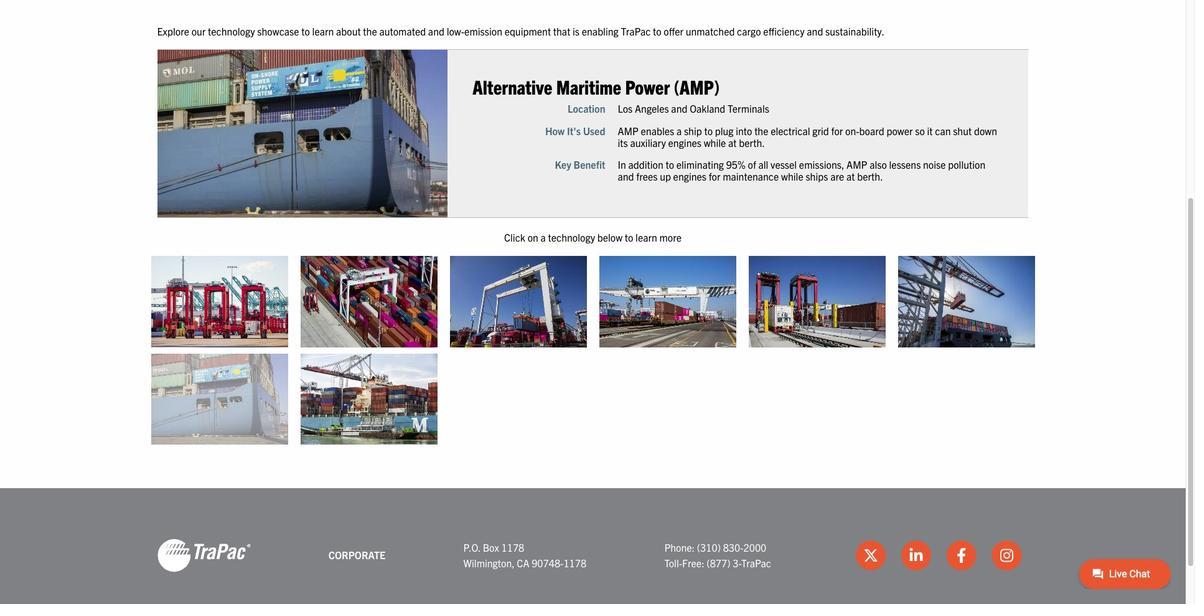 Task type: locate. For each thing, give the bounding box(es) containing it.
used
[[583, 124, 606, 137]]

learn left more
[[636, 231, 657, 244]]

1 vertical spatial engines
[[674, 170, 707, 183]]

key benefit
[[555, 158, 606, 171]]

explore
[[157, 25, 189, 37]]

0 horizontal spatial a
[[541, 231, 546, 244]]

our
[[192, 25, 206, 37]]

to right addition
[[666, 158, 674, 171]]

plug
[[715, 124, 734, 137]]

amp inside amp enables a ship to plug into the electrical grid for on-board power so it can shut down its auxiliary engines while at berth.
[[618, 124, 639, 137]]

offer
[[664, 25, 684, 37]]

to
[[302, 25, 310, 37], [653, 25, 662, 37], [705, 124, 713, 137], [666, 158, 674, 171], [625, 231, 634, 244]]

1 vertical spatial berth.
[[858, 170, 883, 183]]

1 horizontal spatial learn
[[636, 231, 657, 244]]

wilmington,
[[464, 557, 515, 569]]

at inside amp enables a ship to plug into the electrical grid for on-board power so it can shut down its auxiliary engines while at berth.
[[729, 136, 737, 149]]

1 vertical spatial for
[[709, 170, 721, 183]]

(310)
[[697, 541, 721, 553]]

addition
[[629, 158, 664, 171]]

maintenance
[[723, 170, 779, 183]]

to right showcase
[[302, 25, 310, 37]]

trapac right enabling
[[621, 25, 651, 37]]

0 vertical spatial berth.
[[739, 136, 765, 149]]

for left 95%
[[709, 170, 721, 183]]

it's
[[567, 124, 581, 137]]

and left low-
[[428, 25, 445, 37]]

1 horizontal spatial for
[[832, 124, 843, 137]]

electrical
[[771, 124, 811, 137]]

1 vertical spatial 1178
[[564, 557, 587, 569]]

technology right our
[[208, 25, 255, 37]]

berth. right are
[[858, 170, 883, 183]]

1 vertical spatial learn
[[636, 231, 657, 244]]

automated
[[379, 25, 426, 37]]

all
[[759, 158, 769, 171]]

1 vertical spatial a
[[541, 231, 546, 244]]

eliminating
[[677, 158, 724, 171]]

at
[[729, 136, 737, 149], [847, 170, 855, 183]]

the right into
[[755, 124, 769, 137]]

pollution
[[949, 158, 986, 171]]

a left "ship"
[[677, 124, 682, 137]]

1 horizontal spatial 1178
[[564, 557, 587, 569]]

ship
[[684, 124, 702, 137]]

benefit
[[574, 158, 606, 171]]

amp left also
[[847, 158, 868, 171]]

engines right up
[[674, 170, 707, 183]]

1 vertical spatial at
[[847, 170, 855, 183]]

0 horizontal spatial while
[[704, 136, 726, 149]]

learn
[[312, 25, 334, 37], [636, 231, 657, 244]]

trapac inside phone: (310) 830-2000 toll-free: (877) 3-trapac
[[742, 557, 772, 569]]

enabling
[[582, 25, 619, 37]]

and inside 'in addition to eliminating 95% of all vessel emissions, amp also lessens noise pollution and frees up engines for maintenance while ships are at berth.'
[[618, 170, 634, 183]]

0 horizontal spatial berth.
[[739, 136, 765, 149]]

technology left below
[[548, 231, 595, 244]]

1 horizontal spatial at
[[847, 170, 855, 183]]

explore our technology showcase to learn about the automated and low-emission equipment that is enabling trapac to offer unmatched cargo efficiency and sustainability.
[[157, 25, 885, 37]]

at up 95%
[[729, 136, 737, 149]]

for
[[832, 124, 843, 137], [709, 170, 721, 183]]

trapac down 2000
[[742, 557, 772, 569]]

vessel
[[771, 158, 797, 171]]

a right on
[[541, 231, 546, 244]]

also
[[870, 158, 887, 171]]

to right "ship"
[[705, 124, 713, 137]]

0 vertical spatial at
[[729, 136, 737, 149]]

and left frees
[[618, 170, 634, 183]]

of
[[748, 158, 756, 171]]

and right efficiency on the right of page
[[807, 25, 823, 37]]

0 horizontal spatial trapac
[[621, 25, 651, 37]]

0 horizontal spatial at
[[729, 136, 737, 149]]

key
[[555, 158, 572, 171]]

0 vertical spatial while
[[704, 136, 726, 149]]

1 vertical spatial while
[[782, 170, 804, 183]]

amp
[[618, 124, 639, 137], [847, 158, 868, 171]]

a inside amp enables a ship to plug into the electrical grid for on-board power so it can shut down its auxiliary engines while at berth.
[[677, 124, 682, 137]]

0 horizontal spatial the
[[363, 25, 377, 37]]

and
[[428, 25, 445, 37], [807, 25, 823, 37], [672, 102, 688, 115], [618, 170, 634, 183]]

alternative maritime power (amp)
[[473, 74, 720, 99]]

the
[[363, 25, 377, 37], [755, 124, 769, 137]]

0 horizontal spatial for
[[709, 170, 721, 183]]

1 horizontal spatial technology
[[548, 231, 595, 244]]

0 vertical spatial a
[[677, 124, 682, 137]]

auxiliary
[[630, 136, 666, 149]]

berth.
[[739, 136, 765, 149], [858, 170, 883, 183]]

berth. up 'of'
[[739, 136, 765, 149]]

amp inside 'in addition to eliminating 95% of all vessel emissions, amp also lessens noise pollution and frees up engines for maintenance while ships are at berth.'
[[847, 158, 868, 171]]

los angeles and oakland terminals
[[618, 102, 770, 115]]

1 horizontal spatial trapac
[[742, 557, 772, 569]]

power
[[887, 124, 913, 137]]

1 vertical spatial amp
[[847, 158, 868, 171]]

how it's used
[[546, 124, 606, 137]]

0 vertical spatial learn
[[312, 25, 334, 37]]

engines
[[669, 136, 702, 149], [674, 170, 707, 183]]

up
[[660, 170, 671, 183]]

corporate
[[329, 549, 386, 561]]

about
[[336, 25, 361, 37]]

engines inside amp enables a ship to plug into the electrical grid for on-board power so it can shut down its auxiliary engines while at berth.
[[669, 136, 702, 149]]

unmatched
[[686, 25, 735, 37]]

0 horizontal spatial technology
[[208, 25, 255, 37]]

1178
[[502, 541, 525, 553], [564, 557, 587, 569]]

1 vertical spatial trapac
[[742, 557, 772, 569]]

board
[[860, 124, 885, 137]]

footer
[[0, 488, 1186, 604]]

engines up eliminating
[[669, 136, 702, 149]]

while left ships at the right of the page
[[782, 170, 804, 183]]

berth. inside amp enables a ship to plug into the electrical grid for on-board power so it can shut down its auxiliary engines while at berth.
[[739, 136, 765, 149]]

for inside amp enables a ship to plug into the electrical grid for on-board power so it can shut down its auxiliary engines while at berth.
[[832, 124, 843, 137]]

0 vertical spatial trapac
[[621, 25, 651, 37]]

on
[[528, 231, 539, 244]]

to right below
[[625, 231, 634, 244]]

1 horizontal spatial amp
[[847, 158, 868, 171]]

the inside amp enables a ship to plug into the electrical grid for on-board power so it can shut down its auxiliary engines while at berth.
[[755, 124, 769, 137]]

amp down 'los'
[[618, 124, 639, 137]]

while right "ship"
[[704, 136, 726, 149]]

below
[[598, 231, 623, 244]]

trapac los angeles automated straddle carrier image
[[151, 256, 288, 347]]

to inside amp enables a ship to plug into the electrical grid for on-board power so it can shut down its auxiliary engines while at berth.
[[705, 124, 713, 137]]

1178 right ca
[[564, 557, 587, 569]]

are
[[831, 170, 845, 183]]

on-
[[846, 124, 860, 137]]

0 vertical spatial the
[[363, 25, 377, 37]]

at inside 'in addition to eliminating 95% of all vessel emissions, amp also lessens noise pollution and frees up engines for maintenance while ships are at berth.'
[[847, 170, 855, 183]]

for left on-
[[832, 124, 843, 137]]

0 horizontal spatial 1178
[[502, 541, 525, 553]]

shut
[[953, 124, 972, 137]]

1 horizontal spatial the
[[755, 124, 769, 137]]

trapac
[[621, 25, 651, 37], [742, 557, 772, 569]]

cargo
[[737, 25, 761, 37]]

1178 up ca
[[502, 541, 525, 553]]

a
[[677, 124, 682, 137], [541, 231, 546, 244]]

1 vertical spatial technology
[[548, 231, 595, 244]]

1 horizontal spatial while
[[782, 170, 804, 183]]

the for electrical
[[755, 124, 769, 137]]

the right the about
[[363, 25, 377, 37]]

location
[[568, 102, 606, 115]]

emissions,
[[799, 158, 845, 171]]

0 vertical spatial for
[[832, 124, 843, 137]]

1 horizontal spatial a
[[677, 124, 682, 137]]

0 vertical spatial engines
[[669, 136, 702, 149]]

1 vertical spatial the
[[755, 124, 769, 137]]

equipment
[[505, 25, 551, 37]]

ships
[[806, 170, 829, 183]]

at right are
[[847, 170, 855, 183]]

at for are
[[847, 170, 855, 183]]

1 horizontal spatial berth.
[[858, 170, 883, 183]]

while
[[704, 136, 726, 149], [782, 170, 804, 183]]

berth. inside 'in addition to eliminating 95% of all vessel emissions, amp also lessens noise pollution and frees up engines for maintenance while ships are at berth.'
[[858, 170, 883, 183]]

more
[[660, 231, 682, 244]]

0 vertical spatial amp
[[618, 124, 639, 137]]

technology
[[208, 25, 255, 37], [548, 231, 595, 244]]

0 vertical spatial 1178
[[502, 541, 525, 553]]

0 horizontal spatial amp
[[618, 124, 639, 137]]

learn left the about
[[312, 25, 334, 37]]



Task type: describe. For each thing, give the bounding box(es) containing it.
95%
[[727, 158, 746, 171]]

trapac los angeles automated radiation scanning image
[[749, 256, 886, 347]]

(amp)
[[674, 74, 720, 99]]

maritime
[[557, 74, 622, 99]]

corporate image
[[157, 538, 251, 573]]

low-
[[447, 25, 465, 37]]

toll-
[[665, 557, 683, 569]]

lessens
[[890, 158, 921, 171]]

click
[[504, 231, 526, 244]]

90748-
[[532, 557, 564, 569]]

3-
[[733, 557, 742, 569]]

a for ship
[[677, 124, 682, 137]]

engines inside 'in addition to eliminating 95% of all vessel emissions, amp also lessens noise pollution and frees up engines for maintenance while ships are at berth.'
[[674, 170, 707, 183]]

click on a technology below to learn more
[[504, 231, 682, 244]]

footer containing p.o. box 1178
[[0, 488, 1186, 604]]

berth. for electrical
[[739, 136, 765, 149]]

down
[[975, 124, 998, 137]]

terminals
[[728, 102, 770, 115]]

trapac inside 'alternative maritime power (amp)' main content
[[621, 25, 651, 37]]

into
[[736, 124, 753, 137]]

a for technology
[[541, 231, 546, 244]]

in
[[618, 158, 626, 171]]

it
[[928, 124, 933, 137]]

noise
[[924, 158, 946, 171]]

alternative maritime power (amp) main content
[[145, 23, 1196, 451]]

sustainability.
[[826, 25, 885, 37]]

0 horizontal spatial learn
[[312, 25, 334, 37]]

so
[[916, 124, 925, 137]]

(877)
[[707, 557, 731, 569]]

efficiency
[[764, 25, 805, 37]]

can
[[935, 124, 951, 137]]

grid
[[813, 124, 829, 137]]

enables
[[641, 124, 675, 137]]

frees
[[637, 170, 658, 183]]

2000
[[744, 541, 767, 553]]

p.o. box 1178 wilmington, ca 90748-1178
[[464, 541, 587, 569]]

los
[[618, 102, 633, 115]]

in addition to eliminating 95% of all vessel emissions, amp also lessens noise pollution and frees up engines for maintenance while ships are at berth.
[[618, 158, 986, 183]]

phone: (310) 830-2000 toll-free: (877) 3-trapac
[[665, 541, 772, 569]]

at for while
[[729, 136, 737, 149]]

trapac los angeles automated stacking crane image
[[300, 256, 437, 347]]

free:
[[683, 557, 705, 569]]

p.o.
[[464, 541, 481, 553]]

for inside 'in addition to eliminating 95% of all vessel emissions, amp also lessens noise pollution and frees up engines for maintenance while ships are at berth.'
[[709, 170, 721, 183]]

the for automated
[[363, 25, 377, 37]]

to left offer
[[653, 25, 662, 37]]

while inside amp enables a ship to plug into the electrical grid for on-board power so it can shut down its auxiliary engines while at berth.
[[704, 136, 726, 149]]

phone:
[[665, 541, 695, 553]]

its
[[618, 136, 628, 149]]

alternative
[[473, 74, 553, 99]]

that
[[553, 25, 571, 37]]

showcase
[[257, 25, 299, 37]]

is
[[573, 25, 580, 37]]

ca
[[517, 557, 530, 569]]

emission
[[465, 25, 503, 37]]

830-
[[723, 541, 744, 553]]

amp enables a ship to plug into the electrical grid for on-board power so it can shut down its auxiliary engines while at berth.
[[618, 124, 998, 149]]

how
[[546, 124, 565, 137]]

angeles
[[635, 102, 669, 115]]

oakland
[[690, 102, 726, 115]]

box
[[483, 541, 499, 553]]

and up "ship"
[[672, 102, 688, 115]]

0 vertical spatial technology
[[208, 25, 255, 37]]

while inside 'in addition to eliminating 95% of all vessel emissions, amp also lessens noise pollution and frees up engines for maintenance while ships are at berth.'
[[782, 170, 804, 183]]

berth. for emissions,
[[858, 170, 883, 183]]

power
[[625, 74, 670, 99]]

to inside 'in addition to eliminating 95% of all vessel emissions, amp also lessens noise pollution and frees up engines for maintenance while ships are at berth.'
[[666, 158, 674, 171]]



Task type: vqa. For each thing, say whether or not it's contained in the screenshot.
footer
yes



